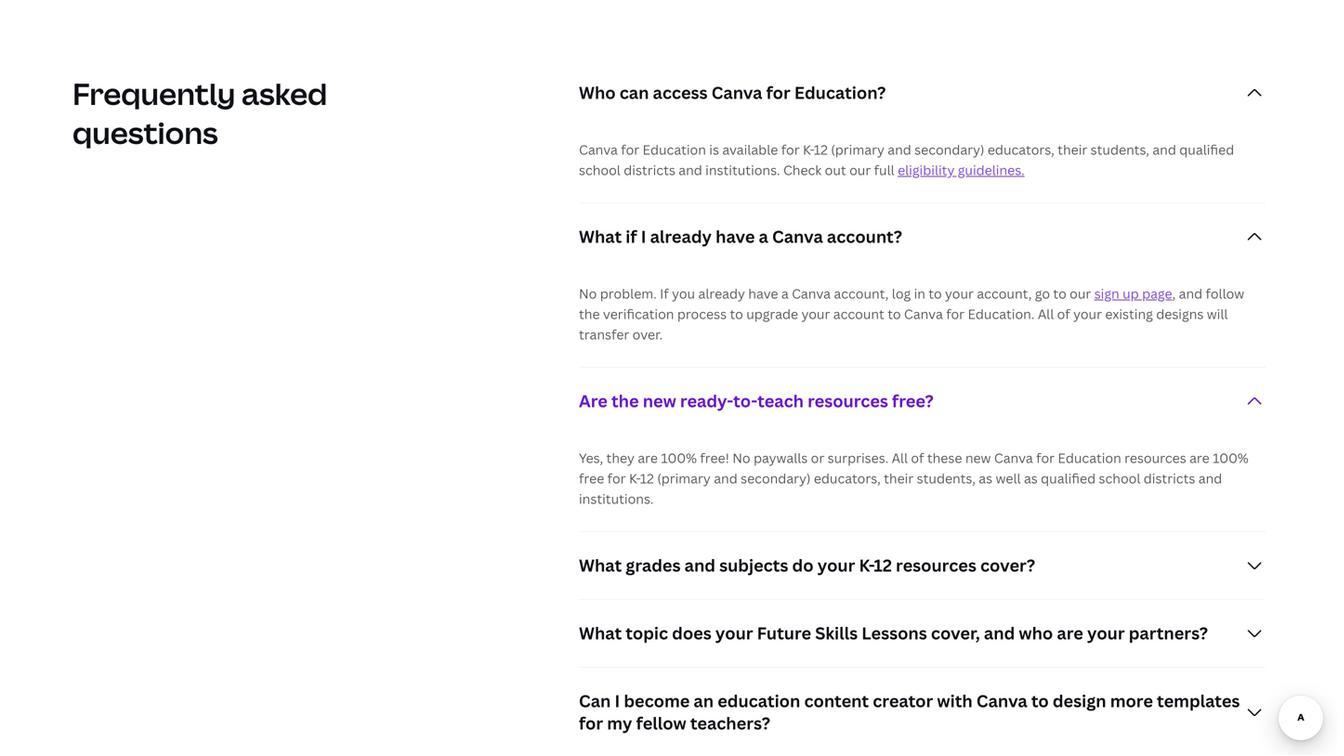 Task type: locate. For each thing, give the bounding box(es) containing it.
1 horizontal spatial 12
[[814, 141, 828, 159]]

are inside dropdown button
[[1058, 623, 1084, 645]]

your
[[946, 285, 974, 303], [802, 306, 831, 323], [1074, 306, 1103, 323], [818, 555, 856, 578], [716, 623, 754, 645], [1088, 623, 1126, 645]]

what left topic
[[579, 623, 622, 645]]

(primary
[[832, 141, 885, 159], [658, 470, 711, 488]]

0 horizontal spatial k-
[[629, 470, 640, 488]]

0 vertical spatial their
[[1058, 141, 1088, 159]]

canva up 'upgrade'
[[792, 285, 831, 303]]

0 vertical spatial resources
[[808, 390, 889, 413]]

creator
[[873, 691, 934, 713]]

0 vertical spatial have
[[716, 226, 755, 248]]

educators, up guidelines.
[[988, 141, 1055, 159]]

0 horizontal spatial education
[[643, 141, 707, 159]]

our left sign
[[1070, 285, 1092, 303]]

0 horizontal spatial institutions.
[[579, 491, 654, 508]]

teachers?
[[691, 713, 771, 736]]

what left if
[[579, 226, 622, 248]]

lessons
[[862, 623, 928, 645]]

will
[[1208, 306, 1229, 323]]

and
[[888, 141, 912, 159], [1153, 141, 1177, 159], [679, 161, 703, 179], [1180, 285, 1203, 303], [714, 470, 738, 488], [1199, 470, 1223, 488], [685, 555, 716, 578], [985, 623, 1016, 645]]

0 vertical spatial qualified
[[1180, 141, 1235, 159]]

canva right with
[[977, 691, 1028, 713]]

1 vertical spatial educators,
[[814, 470, 881, 488]]

new right these
[[966, 450, 992, 467]]

12 up what topic does your future skills lessons cover, and who are your partners?
[[874, 555, 893, 578]]

12 inside canva for education is available for k-12 (primary and secondary) educators, their students, and qualified school districts and institutions. check out our full
[[814, 141, 828, 159]]

are
[[638, 450, 658, 467], [1190, 450, 1210, 467], [1058, 623, 1084, 645]]

0 horizontal spatial secondary)
[[741, 470, 811, 488]]

2 horizontal spatial resources
[[1125, 450, 1187, 467]]

subjects
[[720, 555, 789, 578]]

you
[[672, 285, 696, 303]]

0 horizontal spatial account,
[[834, 285, 889, 303]]

institutions. inside yes, they are 100% free! no paywalls or surprises. all of these new canva for education resources are 100% free for k-12 (primary and secondary) educators, their students, as well as qualified school districts and institutions.
[[579, 491, 654, 508]]

1 vertical spatial all
[[892, 450, 908, 467]]

k- inside canva for education is available for k-12 (primary and secondary) educators, their students, and qualified school districts and institutions. check out our full
[[803, 141, 814, 159]]

can
[[579, 691, 611, 713]]

1 horizontal spatial account,
[[978, 285, 1032, 303]]

students, inside yes, they are 100% free! no paywalls or surprises. all of these new canva for education resources are 100% free for k-12 (primary and secondary) educators, their students, as well as qualified school districts and institutions.
[[917, 470, 976, 488]]

yes, they are 100% free! no paywalls or surprises. all of these new canva for education resources are 100% free for k-12 (primary and secondary) educators, their students, as well as qualified school districts and institutions.
[[579, 450, 1249, 508]]

our
[[850, 161, 871, 179], [1070, 285, 1092, 303]]

their inside canva for education is available for k-12 (primary and secondary) educators, their students, and qualified school districts and institutions. check out our full
[[1058, 141, 1088, 159]]

canva inside yes, they are 100% free! no paywalls or surprises. all of these new canva for education resources are 100% free for k-12 (primary and secondary) educators, their students, as well as qualified school districts and institutions.
[[995, 450, 1034, 467]]

12 inside yes, they are 100% free! no paywalls or surprises. all of these new canva for education resources are 100% free for k-12 (primary and secondary) educators, their students, as well as qualified school districts and institutions.
[[640, 470, 654, 488]]

what if i already have a canva account?
[[579, 226, 903, 248]]

canva for education is available for k-12 (primary and secondary) educators, their students, and qualified school districts and institutions. check out our full
[[579, 141, 1235, 179]]

1 horizontal spatial i
[[641, 226, 647, 248]]

k- for and
[[860, 555, 874, 578]]

1 vertical spatial of
[[912, 450, 925, 467]]

all down go on the right top
[[1038, 306, 1055, 323]]

our left full
[[850, 161, 871, 179]]

as left well
[[979, 470, 993, 488]]

educators, inside yes, they are 100% free! no paywalls or surprises. all of these new canva for education resources are 100% free for k-12 (primary and secondary) educators, their students, as well as qualified school districts and institutions.
[[814, 470, 881, 488]]

can
[[620, 82, 649, 104]]

100%
[[661, 450, 697, 467], [1214, 450, 1249, 467]]

1 horizontal spatial as
[[1025, 470, 1038, 488]]

secondary)
[[915, 141, 985, 159], [741, 470, 811, 488]]

0 horizontal spatial their
[[884, 470, 914, 488]]

0 vertical spatial already
[[651, 226, 712, 248]]

0 horizontal spatial our
[[850, 161, 871, 179]]

1 horizontal spatial institutions.
[[706, 161, 781, 179]]

1 vertical spatial institutions.
[[579, 491, 654, 508]]

1 horizontal spatial educators,
[[988, 141, 1055, 159]]

2 horizontal spatial 12
[[874, 555, 893, 578]]

1 horizontal spatial no
[[733, 450, 751, 467]]

1 horizontal spatial are
[[1058, 623, 1084, 645]]

already up process
[[699, 285, 746, 303]]

school inside canva for education is available for k-12 (primary and secondary) educators, their students, and qualified school districts and institutions. check out our full
[[579, 161, 621, 179]]

school inside yes, they are 100% free! no paywalls or surprises. all of these new canva for education resources are 100% free for k-12 (primary and secondary) educators, their students, as well as qualified school districts and institutions.
[[1100, 470, 1141, 488]]

of left these
[[912, 450, 925, 467]]

canva down in
[[905, 306, 944, 323]]

fellow
[[637, 713, 687, 736]]

i right if
[[641, 226, 647, 248]]

k- down 'they'
[[629, 470, 640, 488]]

upgrade
[[747, 306, 799, 323]]

teach
[[758, 390, 804, 413]]

1 horizontal spatial resources
[[896, 555, 977, 578]]

the
[[579, 306, 600, 323], [612, 390, 639, 413]]

k- up "check"
[[803, 141, 814, 159]]

qualified
[[1180, 141, 1235, 159], [1042, 470, 1096, 488]]

secondary) up eligibility guidelines.
[[915, 141, 985, 159]]

2 what from the top
[[579, 555, 622, 578]]

0 vertical spatial no
[[579, 285, 597, 303]]

educators, inside canva for education is available for k-12 (primary and secondary) educators, their students, and qualified school districts and institutions. check out our full
[[988, 141, 1055, 159]]

existing
[[1106, 306, 1154, 323]]

frequently asked questions
[[73, 74, 328, 153]]

0 vertical spatial a
[[759, 226, 769, 248]]

1 horizontal spatial a
[[782, 285, 789, 303]]

a
[[759, 226, 769, 248], [782, 285, 789, 303]]

0 vertical spatial school
[[579, 161, 621, 179]]

1 horizontal spatial education
[[1059, 450, 1122, 467]]

already right if
[[651, 226, 712, 248]]

our inside canva for education is available for k-12 (primary and secondary) educators, their students, and qualified school districts and institutions. check out our full
[[850, 161, 871, 179]]

1 what from the top
[[579, 226, 622, 248]]

account?
[[827, 226, 903, 248]]

1 vertical spatial have
[[749, 285, 779, 303]]

2 account, from the left
[[978, 285, 1032, 303]]

partners?
[[1130, 623, 1209, 645]]

1 horizontal spatial secondary)
[[915, 141, 985, 159]]

to left the design
[[1032, 691, 1050, 713]]

secondary) down paywalls
[[741, 470, 811, 488]]

yes,
[[579, 450, 604, 467]]

0 vertical spatial institutions.
[[706, 161, 781, 179]]

1 horizontal spatial students,
[[1091, 141, 1150, 159]]

i inside can i become an education content creator with canva to design more templates for my fellow teachers?
[[615, 691, 620, 713]]

districts inside yes, they are 100% free! no paywalls or surprises. all of these new canva for education resources are 100% free for k-12 (primary and secondary) educators, their students, as well as qualified school districts and institutions.
[[1144, 470, 1196, 488]]

canva inside , and follow the verification process to upgrade your account to canva for education. all of your existing designs will transfer over.
[[905, 306, 944, 323]]

0 vertical spatial educators,
[[988, 141, 1055, 159]]

eligibility guidelines.
[[898, 161, 1025, 179]]

(primary down free!
[[658, 470, 711, 488]]

account, up education.
[[978, 285, 1032, 303]]

institutions. down available
[[706, 161, 781, 179]]

of inside yes, they are 100% free! no paywalls or surprises. all of these new canva for education resources are 100% free for k-12 (primary and secondary) educators, their students, as well as qualified school districts and institutions.
[[912, 450, 925, 467]]

k- inside what grades and subjects do your k-12 resources cover? dropdown button
[[860, 555, 874, 578]]

2 vertical spatial k-
[[860, 555, 874, 578]]

1 vertical spatial districts
[[1144, 470, 1196, 488]]

do
[[793, 555, 814, 578]]

0 horizontal spatial (primary
[[658, 470, 711, 488]]

canva inside can i become an education content creator with canva to design more templates for my fellow teachers?
[[977, 691, 1028, 713]]

(primary inside canva for education is available for k-12 (primary and secondary) educators, their students, and qualified school districts and institutions. check out our full
[[832, 141, 885, 159]]

k-
[[803, 141, 814, 159], [629, 470, 640, 488], [860, 555, 874, 578]]

0 vertical spatial districts
[[624, 161, 676, 179]]

1 horizontal spatial all
[[1038, 306, 1055, 323]]

0 vertical spatial all
[[1038, 306, 1055, 323]]

educators, down the surprises.
[[814, 470, 881, 488]]

to inside can i become an education content creator with canva to design more templates for my fellow teachers?
[[1032, 691, 1050, 713]]

my
[[607, 713, 633, 736]]

the up transfer
[[579, 306, 600, 323]]

1 vertical spatial i
[[615, 691, 620, 713]]

new left ready-
[[643, 390, 677, 413]]

account, up account at the top right of the page
[[834, 285, 889, 303]]

access
[[653, 82, 708, 104]]

students,
[[1091, 141, 1150, 159], [917, 470, 976, 488]]

0 horizontal spatial educators,
[[814, 470, 881, 488]]

as
[[979, 470, 993, 488], [1025, 470, 1038, 488]]

0 horizontal spatial the
[[579, 306, 600, 323]]

2 vertical spatial 12
[[874, 555, 893, 578]]

what left the grades
[[579, 555, 622, 578]]

0 vertical spatial secondary)
[[915, 141, 985, 159]]

2 horizontal spatial are
[[1190, 450, 1210, 467]]

your down sign
[[1074, 306, 1103, 323]]

i right can
[[615, 691, 620, 713]]

1 horizontal spatial the
[[612, 390, 639, 413]]

, and follow the verification process to upgrade your account to canva for education. all of your existing designs will transfer over.
[[579, 285, 1245, 344]]

for inside , and follow the verification process to upgrade your account to canva for education. all of your existing designs will transfer over.
[[947, 306, 965, 323]]

institutions. down free
[[579, 491, 654, 508]]

3 what from the top
[[579, 623, 622, 645]]

institutions.
[[706, 161, 781, 179], [579, 491, 654, 508]]

can i become an education content creator with canva to design more templates for my fellow teachers?
[[579, 691, 1241, 736]]

k- right 'do'
[[860, 555, 874, 578]]

1 horizontal spatial new
[[966, 450, 992, 467]]

no left problem.
[[579, 285, 597, 303]]

0 horizontal spatial qualified
[[1042, 470, 1096, 488]]

they
[[607, 450, 635, 467]]

0 horizontal spatial 100%
[[661, 450, 697, 467]]

12
[[814, 141, 828, 159], [640, 470, 654, 488], [874, 555, 893, 578]]

if
[[626, 226, 638, 248]]

and inside , and follow the verification process to upgrade your account to canva for education. all of your existing designs will transfer over.
[[1180, 285, 1203, 303]]

1 horizontal spatial districts
[[1144, 470, 1196, 488]]

1 horizontal spatial k-
[[803, 141, 814, 159]]

resources inside are the new ready-to-teach resources free? dropdown button
[[808, 390, 889, 413]]

1 vertical spatial the
[[612, 390, 639, 413]]

districts
[[624, 161, 676, 179], [1144, 470, 1196, 488]]

12 for and
[[874, 555, 893, 578]]

their inside yes, they are 100% free! no paywalls or surprises. all of these new canva for education resources are 100% free for k-12 (primary and secondary) educators, their students, as well as qualified school districts and institutions.
[[884, 470, 914, 488]]

of inside , and follow the verification process to upgrade your account to canva for education. all of your existing designs will transfer over.
[[1058, 306, 1071, 323]]

0 horizontal spatial all
[[892, 450, 908, 467]]

0 horizontal spatial a
[[759, 226, 769, 248]]

0 vertical spatial the
[[579, 306, 600, 323]]

what grades and subjects do your k-12 resources cover?
[[579, 555, 1036, 578]]

12 up 'out'
[[814, 141, 828, 159]]

0 horizontal spatial resources
[[808, 390, 889, 413]]

1 horizontal spatial of
[[1058, 306, 1071, 323]]

(primary up 'out'
[[832, 141, 885, 159]]

already inside dropdown button
[[651, 226, 712, 248]]

have up 'upgrade'
[[749, 285, 779, 303]]

education
[[643, 141, 707, 159], [1059, 450, 1122, 467]]

as right well
[[1025, 470, 1038, 488]]

canva down who
[[579, 141, 618, 159]]

1 horizontal spatial school
[[1100, 470, 1141, 488]]

new
[[643, 390, 677, 413], [966, 450, 992, 467]]

0 horizontal spatial as
[[979, 470, 993, 488]]

students, inside canva for education is available for k-12 (primary and secondary) educators, their students, and qualified school districts and institutions. check out our full
[[1091, 141, 1150, 159]]

ready-
[[681, 390, 734, 413]]

1 vertical spatial 12
[[640, 470, 654, 488]]

of right education.
[[1058, 306, 1071, 323]]

resources inside yes, they are 100% free! no paywalls or surprises. all of these new canva for education resources are 100% free for k-12 (primary and secondary) educators, their students, as well as qualified school districts and institutions.
[[1125, 450, 1187, 467]]

0 horizontal spatial districts
[[624, 161, 676, 179]]

1 horizontal spatial qualified
[[1180, 141, 1235, 159]]

to
[[929, 285, 943, 303], [1054, 285, 1067, 303], [730, 306, 744, 323], [888, 306, 902, 323], [1032, 691, 1050, 713]]

k- inside yes, they are 100% free! no paywalls or surprises. all of these new canva for education resources are 100% free for k-12 (primary and secondary) educators, their students, as well as qualified school districts and institutions.
[[629, 470, 640, 488]]

0 vertical spatial education
[[643, 141, 707, 159]]

1 vertical spatial their
[[884, 470, 914, 488]]

account,
[[834, 285, 889, 303], [978, 285, 1032, 303]]

out
[[825, 161, 847, 179]]

1 vertical spatial k-
[[629, 470, 640, 488]]

0 vertical spatial of
[[1058, 306, 1071, 323]]

0 horizontal spatial i
[[615, 691, 620, 713]]

0 vertical spatial k-
[[803, 141, 814, 159]]

0 vertical spatial our
[[850, 161, 871, 179]]

1 vertical spatial no
[[733, 450, 751, 467]]

for
[[767, 82, 791, 104], [621, 141, 640, 159], [782, 141, 800, 159], [947, 306, 965, 323], [1037, 450, 1055, 467], [608, 470, 626, 488], [579, 713, 604, 736]]

free!
[[700, 450, 730, 467]]

their
[[1058, 141, 1088, 159], [884, 470, 914, 488]]

0 horizontal spatial 12
[[640, 470, 654, 488]]

to down log
[[888, 306, 902, 323]]

new inside yes, they are 100% free! no paywalls or surprises. all of these new canva for education resources are 100% free for k-12 (primary and secondary) educators, their students, as well as qualified school districts and institutions.
[[966, 450, 992, 467]]

what
[[579, 226, 622, 248], [579, 555, 622, 578], [579, 623, 622, 645]]

0 horizontal spatial of
[[912, 450, 925, 467]]

1 vertical spatial a
[[782, 285, 789, 303]]

who
[[579, 82, 616, 104]]

0 vertical spatial (primary
[[832, 141, 885, 159]]

canva up well
[[995, 450, 1034, 467]]

0 horizontal spatial new
[[643, 390, 677, 413]]

1 100% from the left
[[661, 450, 697, 467]]

the right "are"
[[612, 390, 639, 413]]

no right free!
[[733, 450, 751, 467]]

your right in
[[946, 285, 974, 303]]

2 horizontal spatial k-
[[860, 555, 874, 578]]

0 horizontal spatial students,
[[917, 470, 976, 488]]

2 vertical spatial what
[[579, 623, 622, 645]]

1 horizontal spatial 100%
[[1214, 450, 1249, 467]]

have up process
[[716, 226, 755, 248]]

resources
[[808, 390, 889, 413], [1125, 450, 1187, 467], [896, 555, 977, 578]]

the inside dropdown button
[[612, 390, 639, 413]]

1 horizontal spatial (primary
[[832, 141, 885, 159]]

1 vertical spatial school
[[1100, 470, 1141, 488]]

1 vertical spatial students,
[[917, 470, 976, 488]]

0 vertical spatial new
[[643, 390, 677, 413]]

0 horizontal spatial school
[[579, 161, 621, 179]]

12 right free
[[640, 470, 654, 488]]

1 vertical spatial education
[[1059, 450, 1122, 467]]

have inside 'what if i already have a canva account?' dropdown button
[[716, 226, 755, 248]]

0 vertical spatial students,
[[1091, 141, 1150, 159]]

1 horizontal spatial our
[[1070, 285, 1092, 303]]

2 vertical spatial resources
[[896, 555, 977, 578]]

all right the surprises.
[[892, 450, 908, 467]]

new inside dropdown button
[[643, 390, 677, 413]]

0 horizontal spatial no
[[579, 285, 597, 303]]

canva
[[712, 82, 763, 104], [579, 141, 618, 159], [773, 226, 824, 248], [792, 285, 831, 303], [905, 306, 944, 323], [995, 450, 1034, 467], [977, 691, 1028, 713]]

1 vertical spatial new
[[966, 450, 992, 467]]

1 vertical spatial qualified
[[1042, 470, 1096, 488]]

educators,
[[988, 141, 1055, 159], [814, 470, 881, 488]]

0 vertical spatial 12
[[814, 141, 828, 159]]

account
[[834, 306, 885, 323]]

12 inside dropdown button
[[874, 555, 893, 578]]



Task type: vqa. For each thing, say whether or not it's contained in the screenshot.
Canva within the Canva for Education is available for K-12 (primary and secondary) educators, their students, and qualified school districts and institutions. Check out our full
yes



Task type: describe. For each thing, give the bounding box(es) containing it.
cover?
[[981, 555, 1036, 578]]

more
[[1111, 691, 1154, 713]]

paywalls
[[754, 450, 808, 467]]

(primary inside yes, they are 100% free! no paywalls or surprises. all of these new canva for education resources are 100% free for k-12 (primary and secondary) educators, their students, as well as qualified school districts and institutions.
[[658, 470, 711, 488]]

sign up page link
[[1095, 285, 1173, 303]]

k- for education
[[803, 141, 814, 159]]

surprises.
[[828, 450, 889, 467]]

can i become an education content creator with canva to design more templates for my fellow teachers? button
[[579, 669, 1266, 756]]

institutions. inside canva for education is available for k-12 (primary and secondary) educators, their students, and qualified school districts and institutions. check out our full
[[706, 161, 781, 179]]

cover,
[[932, 623, 981, 645]]

full
[[875, 161, 895, 179]]

available
[[723, 141, 779, 159]]

if
[[660, 285, 669, 303]]

education?
[[795, 82, 886, 104]]

education.
[[968, 306, 1035, 323]]

is
[[710, 141, 720, 159]]

over.
[[633, 326, 663, 344]]

templates
[[1158, 691, 1241, 713]]

1 account, from the left
[[834, 285, 889, 303]]

what topic does your future skills lessons cover, and who are your partners?
[[579, 623, 1209, 645]]

go
[[1036, 285, 1051, 303]]

these
[[928, 450, 963, 467]]

what for what grades and subjects do your k-12 resources cover?
[[579, 555, 622, 578]]

secondary) inside yes, they are 100% free! no paywalls or surprises. all of these new canva for education resources are 100% free for k-12 (primary and secondary) educators, their students, as well as qualified school districts and institutions.
[[741, 470, 811, 488]]

1 vertical spatial our
[[1070, 285, 1092, 303]]

who can access canva for education? button
[[579, 60, 1266, 127]]

education
[[718, 691, 801, 713]]

free?
[[893, 390, 934, 413]]

problem.
[[600, 285, 657, 303]]

qualified inside canva for education is available for k-12 (primary and secondary) educators, their students, and qualified school districts and institutions. check out our full
[[1180, 141, 1235, 159]]

canva inside canva for education is available for k-12 (primary and secondary) educators, their students, and qualified school districts and institutions. check out our full
[[579, 141, 618, 159]]

to right process
[[730, 306, 744, 323]]

a inside dropdown button
[[759, 226, 769, 248]]

up
[[1123, 285, 1140, 303]]

,
[[1173, 285, 1176, 303]]

who
[[1019, 623, 1054, 645]]

are the new ready-to-teach resources free? button
[[579, 368, 1266, 435]]

all inside , and follow the verification process to upgrade your account to canva for education. all of your existing designs will transfer over.
[[1038, 306, 1055, 323]]

the inside , and follow the verification process to upgrade your account to canva for education. all of your existing designs will transfer over.
[[579, 306, 600, 323]]

for inside can i become an education content creator with canva to design more templates for my fellow teachers?
[[579, 713, 604, 736]]

are the new ready-to-teach resources free?
[[579, 390, 934, 413]]

in
[[915, 285, 926, 303]]

does
[[672, 623, 712, 645]]

or
[[811, 450, 825, 467]]

what topic does your future skills lessons cover, and who are your partners? button
[[579, 601, 1266, 668]]

0 vertical spatial i
[[641, 226, 647, 248]]

questions
[[73, 113, 218, 153]]

well
[[996, 470, 1021, 488]]

what if i already have a canva account? button
[[579, 204, 1266, 271]]

2 as from the left
[[1025, 470, 1038, 488]]

education inside canva for education is available for k-12 (primary and secondary) educators, their students, and qualified school districts and institutions. check out our full
[[643, 141, 707, 159]]

become
[[624, 691, 690, 713]]

are
[[579, 390, 608, 413]]

what for what topic does your future skills lessons cover, and who are your partners?
[[579, 623, 622, 645]]

design
[[1053, 691, 1107, 713]]

what for what if i already have a canva account?
[[579, 226, 622, 248]]

sign
[[1095, 285, 1120, 303]]

to right in
[[929, 285, 943, 303]]

your right 'do'
[[818, 555, 856, 578]]

page
[[1143, 285, 1173, 303]]

districts inside canva for education is available for k-12 (primary and secondary) educators, their students, and qualified school districts and institutions. check out our full
[[624, 161, 676, 179]]

0 horizontal spatial are
[[638, 450, 658, 467]]

to-
[[734, 390, 758, 413]]

no problem. if you already have a canva account, log in to your account, go to our sign up page
[[579, 285, 1173, 303]]

eligibility
[[898, 161, 955, 179]]

with
[[938, 691, 973, 713]]

education inside yes, they are 100% free! no paywalls or surprises. all of these new canva for education resources are 100% free for k-12 (primary and secondary) educators, their students, as well as qualified school districts and institutions.
[[1059, 450, 1122, 467]]

asked
[[242, 74, 328, 114]]

frequently
[[73, 74, 236, 114]]

follow
[[1206, 285, 1245, 303]]

12 for education
[[814, 141, 828, 159]]

guidelines.
[[958, 161, 1025, 179]]

what grades and subjects do your k-12 resources cover? button
[[579, 533, 1266, 600]]

qualified inside yes, they are 100% free! no paywalls or surprises. all of these new canva for education resources are 100% free for k-12 (primary and secondary) educators, their students, as well as qualified school districts and institutions.
[[1042, 470, 1096, 488]]

resources inside what grades and subjects do your k-12 resources cover? dropdown button
[[896, 555, 977, 578]]

content
[[805, 691, 870, 713]]

2 100% from the left
[[1214, 450, 1249, 467]]

canva down "check"
[[773, 226, 824, 248]]

no inside yes, they are 100% free! no paywalls or surprises. all of these new canva for education resources are 100% free for k-12 (primary and secondary) educators, their students, as well as qualified school districts and institutions.
[[733, 450, 751, 467]]

verification
[[603, 306, 675, 323]]

1 as from the left
[[979, 470, 993, 488]]

check
[[784, 161, 822, 179]]

grades
[[626, 555, 681, 578]]

topic
[[626, 623, 669, 645]]

future
[[758, 623, 812, 645]]

your left partners?
[[1088, 623, 1126, 645]]

transfer
[[579, 326, 630, 344]]

your right does
[[716, 623, 754, 645]]

who can access canva for education?
[[579, 82, 886, 104]]

to right go on the right top
[[1054, 285, 1067, 303]]

eligibility guidelines. link
[[898, 161, 1025, 179]]

free
[[579, 470, 605, 488]]

designs
[[1157, 306, 1204, 323]]

1 vertical spatial already
[[699, 285, 746, 303]]

an
[[694, 691, 714, 713]]

skills
[[816, 623, 858, 645]]

secondary) inside canva for education is available for k-12 (primary and secondary) educators, their students, and qualified school districts and institutions. check out our full
[[915, 141, 985, 159]]

canva right access on the top
[[712, 82, 763, 104]]

log
[[892, 285, 911, 303]]

your left account at the top right of the page
[[802, 306, 831, 323]]

process
[[678, 306, 727, 323]]

all inside yes, they are 100% free! no paywalls or surprises. all of these new canva for education resources are 100% free for k-12 (primary and secondary) educators, their students, as well as qualified school districts and institutions.
[[892, 450, 908, 467]]



